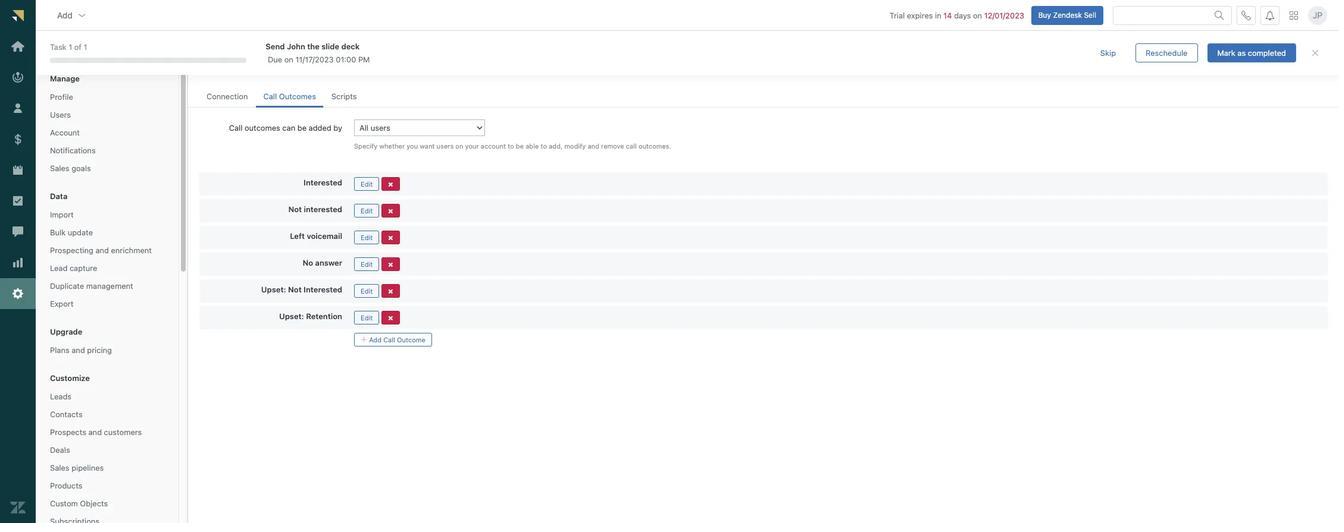 Task type: locate. For each thing, give the bounding box(es) containing it.
0 horizontal spatial your
[[215, 64, 231, 74]]

lead capture
[[50, 264, 97, 273]]

1 to from the left
[[508, 142, 514, 150]]

and down the bulk update link
[[95, 246, 109, 255]]

call inside voice and text call your leads and contacts directly from sell. learn about
[[199, 64, 213, 74]]

and inside prospects and customers link
[[88, 428, 102, 437]]

add right add icon
[[369, 336, 381, 344]]

bulk
[[50, 228, 66, 237]]

remove image for left voicemail
[[388, 235, 393, 242]]

voicemail
[[307, 231, 342, 241]]

1 not from the top
[[288, 205, 302, 214]]

your left account
[[465, 142, 479, 150]]

outcomes.
[[639, 142, 671, 150]]

import link
[[45, 207, 169, 223]]

custom
[[50, 499, 78, 509]]

1 horizontal spatial add
[[369, 336, 381, 344]]

remove image
[[388, 181, 393, 188], [388, 208, 393, 215], [388, 235, 393, 242], [388, 262, 393, 268], [388, 315, 393, 322]]

about
[[391, 64, 412, 74]]

from
[[332, 64, 349, 74]]

and for enrichment
[[95, 246, 109, 255]]

learn
[[369, 64, 389, 74]]

upset: up upset: retention
[[261, 285, 286, 294]]

2 horizontal spatial on
[[973, 10, 982, 20]]

interested up interested
[[304, 178, 342, 187]]

1 interested from the top
[[304, 178, 342, 187]]

you
[[407, 142, 418, 150]]

completed
[[1248, 48, 1286, 57]]

1 horizontal spatial 1
[[84, 42, 87, 52]]

1 vertical spatial be
[[516, 142, 524, 150]]

1 vertical spatial interested
[[304, 285, 342, 294]]

send john the slide deck link
[[266, 41, 1069, 52]]

deck
[[341, 41, 360, 51]]

12/01/2023
[[984, 10, 1024, 20]]

0 horizontal spatial be
[[297, 123, 307, 133]]

1 edit from the top
[[361, 180, 373, 188]]

no answer
[[303, 258, 342, 268]]

1 sales from the top
[[50, 164, 69, 173]]

1 horizontal spatial be
[[516, 142, 524, 150]]

remove
[[601, 142, 624, 150]]

3 remove image from the top
[[388, 235, 393, 242]]

edit link for no answer
[[354, 258, 379, 271]]

2 not from the top
[[288, 285, 302, 294]]

edit right interested
[[361, 207, 373, 215]]

in
[[935, 10, 941, 20]]

0 vertical spatial interested
[[304, 178, 342, 187]]

3 edit from the top
[[361, 234, 373, 242]]

pipelines
[[72, 464, 104, 473]]

1 horizontal spatial on
[[456, 142, 463, 150]]

add image
[[361, 337, 367, 343]]

1 vertical spatial not
[[288, 285, 302, 294]]

0 vertical spatial be
[[297, 123, 307, 133]]

3 edit link from the top
[[354, 231, 379, 245]]

prospects and customers link
[[45, 425, 169, 441]]

outcomes
[[279, 92, 316, 101]]

and for pricing
[[72, 346, 85, 355]]

edit link
[[354, 177, 379, 191], [354, 204, 379, 218], [354, 231, 379, 245], [354, 258, 379, 271], [354, 284, 379, 298], [354, 311, 379, 325]]

sell.
[[351, 64, 367, 74]]

customize
[[50, 374, 90, 383]]

reschedule button
[[1136, 43, 1198, 62]]

edit link down specify
[[354, 177, 379, 191]]

0 vertical spatial not
[[288, 205, 302, 214]]

edit down specify
[[361, 180, 373, 188]]

upset: for upset: not interested
[[261, 285, 286, 294]]

and right plans
[[72, 346, 85, 355]]

0 vertical spatial sales
[[50, 164, 69, 173]]

to right able
[[541, 142, 547, 150]]

call left outcome
[[383, 336, 395, 344]]

profile
[[50, 92, 73, 102]]

plans
[[50, 346, 69, 355]]

deals link
[[45, 443, 169, 458]]

objects
[[80, 499, 108, 509]]

call left the outcomes
[[263, 92, 277, 101]]

add call outcome
[[367, 336, 425, 344]]

call outcomes can be added by
[[229, 123, 342, 133]]

edit right answer
[[361, 261, 373, 268]]

and up leads
[[237, 45, 260, 61]]

be
[[297, 123, 307, 133], [516, 142, 524, 150]]

1 vertical spatial sales
[[50, 464, 69, 473]]

bulk update
[[50, 228, 93, 237]]

left voicemail
[[290, 231, 342, 241]]

custom objects
[[50, 499, 108, 509]]

task 1 of 1
[[50, 42, 87, 52]]

skip
[[1100, 48, 1116, 57]]

0 horizontal spatial to
[[508, 142, 514, 150]]

leads
[[50, 392, 71, 402]]

2 edit link from the top
[[354, 204, 379, 218]]

zendesk
[[1053, 10, 1082, 19]]

0 vertical spatial add
[[57, 10, 72, 20]]

left
[[290, 231, 305, 241]]

1 right of on the left top of the page
[[84, 42, 87, 52]]

remove image for interested
[[388, 181, 393, 188]]

and inside plans and pricing link
[[72, 346, 85, 355]]

bell image
[[1265, 10, 1275, 20]]

update
[[68, 228, 93, 237]]

edit
[[361, 180, 373, 188], [361, 207, 373, 215], [361, 234, 373, 242], [361, 261, 373, 268], [361, 287, 373, 295], [361, 314, 373, 322]]

0 vertical spatial your
[[215, 64, 231, 74]]

1 vertical spatial your
[[465, 142, 479, 150]]

capture
[[70, 264, 97, 273]]

1 left of on the left top of the page
[[69, 42, 72, 52]]

edit left remove icon
[[361, 287, 373, 295]]

sales left goals
[[50, 164, 69, 173]]

edit right 'voicemail'
[[361, 234, 373, 242]]

management
[[86, 282, 133, 291]]

your down "voice"
[[215, 64, 231, 74]]

1 horizontal spatial your
[[465, 142, 479, 150]]

5 edit link from the top
[[354, 284, 379, 298]]

not interested
[[288, 205, 342, 214]]

add inside button
[[57, 10, 72, 20]]

upset: down upset: not interested
[[279, 312, 304, 321]]

want
[[420, 142, 435, 150]]

14
[[944, 10, 952, 20]]

be right can
[[297, 123, 307, 133]]

edit link for not interested
[[354, 204, 379, 218]]

6 edit from the top
[[361, 314, 373, 322]]

calls image
[[1242, 10, 1251, 20]]

bulk update link
[[45, 225, 169, 241]]

remove image for upset: retention
[[388, 315, 393, 322]]

0 horizontal spatial on
[[284, 55, 293, 64]]

customers
[[104, 428, 142, 437]]

edit link right interested
[[354, 204, 379, 218]]

and for text
[[237, 45, 260, 61]]

edit link right answer
[[354, 258, 379, 271]]

interested
[[304, 178, 342, 187], [304, 285, 342, 294]]

edit link left remove icon
[[354, 284, 379, 298]]

search image
[[1215, 10, 1224, 20]]

and inside prospecting and enrichment link
[[95, 246, 109, 255]]

0 horizontal spatial add
[[57, 10, 72, 20]]

contacts link
[[45, 407, 169, 423]]

edit for not interested
[[361, 207, 373, 215]]

call
[[199, 64, 213, 74], [263, 92, 277, 101], [229, 123, 243, 133], [383, 336, 395, 344]]

prospecting and enrichment
[[50, 246, 152, 255]]

call down "voice"
[[199, 64, 213, 74]]

to right account
[[508, 142, 514, 150]]

sales down deals
[[50, 464, 69, 473]]

voice
[[199, 45, 234, 61]]

edit up add icon
[[361, 314, 373, 322]]

on right users at top
[[456, 142, 463, 150]]

text
[[263, 45, 289, 61]]

retention
[[306, 312, 342, 321]]

plans and pricing link
[[45, 343, 169, 358]]

6 edit link from the top
[[354, 311, 379, 325]]

on right days at right top
[[973, 10, 982, 20]]

send john the slide deck due on 11/17/2023 01:00 pm
[[266, 41, 370, 64]]

on
[[973, 10, 982, 20], [284, 55, 293, 64], [456, 142, 463, 150]]

by
[[334, 123, 342, 133]]

4 remove image from the top
[[388, 262, 393, 268]]

not up left in the top of the page
[[288, 205, 302, 214]]

1 vertical spatial add
[[369, 336, 381, 344]]

0 vertical spatial upset:
[[261, 285, 286, 294]]

add left chevron down icon
[[57, 10, 72, 20]]

answer
[[315, 258, 342, 268]]

edit link up add icon
[[354, 311, 379, 325]]

the
[[307, 41, 320, 51]]

5 edit from the top
[[361, 287, 373, 295]]

no
[[303, 258, 313, 268]]

edit link for upset: not interested
[[354, 284, 379, 298]]

4 edit link from the top
[[354, 258, 379, 271]]

2 vertical spatial on
[[456, 142, 463, 150]]

2 remove image from the top
[[388, 208, 393, 215]]

2 sales from the top
[[50, 464, 69, 473]]

1 vertical spatial on
[[284, 55, 293, 64]]

pm
[[358, 55, 370, 64]]

notifications
[[50, 146, 96, 155]]

call outcomes
[[263, 92, 316, 101]]

0 vertical spatial on
[[973, 10, 982, 20]]

duplicate management link
[[45, 279, 169, 294]]

remove image for no answer
[[388, 262, 393, 268]]

on up contacts at the left of page
[[284, 55, 293, 64]]

upset:
[[261, 285, 286, 294], [279, 312, 304, 321]]

5 remove image from the top
[[388, 315, 393, 322]]

export
[[50, 299, 74, 309]]

add for add call outcome
[[369, 336, 381, 344]]

4 edit from the top
[[361, 261, 373, 268]]

interested down no answer
[[304, 285, 342, 294]]

sales for sales pipelines
[[50, 464, 69, 473]]

and down contacts link
[[88, 428, 102, 437]]

1 horizontal spatial to
[[541, 142, 547, 150]]

1 remove image from the top
[[388, 181, 393, 188]]

and right the modify
[[588, 142, 599, 150]]

not up upset: retention
[[288, 285, 302, 294]]

add inside button
[[369, 336, 381, 344]]

call left outcomes
[[229, 123, 243, 133]]

0 horizontal spatial 1
[[69, 42, 72, 52]]

edit link for interested
[[354, 177, 379, 191]]

2 edit from the top
[[361, 207, 373, 215]]

1 edit link from the top
[[354, 177, 379, 191]]

specify
[[354, 142, 378, 150]]

scripts link
[[324, 86, 364, 108]]

edit link right 'voicemail'
[[354, 231, 379, 245]]

remove image for not interested
[[388, 208, 393, 215]]

None field
[[67, 45, 161, 55]]

leads link
[[45, 389, 169, 405]]

be left able
[[516, 142, 524, 150]]

1 vertical spatial upset:
[[279, 312, 304, 321]]



Task type: vqa. For each thing, say whether or not it's contained in the screenshot.
THE 'ACTIVITY FEED' link
no



Task type: describe. For each thing, give the bounding box(es) containing it.
send
[[266, 41, 285, 51]]

2 1 from the left
[[84, 42, 87, 52]]

outcomes
[[245, 123, 280, 133]]

buy zendesk sell button
[[1031, 6, 1103, 25]]

can
[[282, 123, 295, 133]]

upset: not interested
[[261, 285, 342, 294]]

plans and pricing
[[50, 346, 112, 355]]

goals
[[72, 164, 91, 173]]

edit for no answer
[[361, 261, 373, 268]]

jp
[[1313, 10, 1323, 20]]

zendesk products image
[[1290, 11, 1298, 19]]

mark
[[1217, 48, 1235, 57]]

prospects
[[50, 428, 86, 437]]

custom objects link
[[45, 496, 169, 512]]

of
[[74, 42, 82, 52]]

days
[[954, 10, 971, 20]]

prospecting and enrichment link
[[45, 243, 169, 258]]

profile link
[[45, 89, 169, 105]]

lead capture link
[[45, 261, 169, 276]]

task
[[50, 42, 66, 52]]

buy zendesk sell
[[1038, 10, 1096, 19]]

expires
[[907, 10, 933, 20]]

edit for left voicemail
[[361, 234, 373, 242]]

sales pipelines link
[[45, 461, 169, 476]]

zendesk image
[[10, 501, 26, 516]]

export link
[[45, 296, 169, 312]]

deals
[[50, 446, 70, 455]]

scripts
[[331, 92, 357, 101]]

01:00
[[336, 55, 356, 64]]

cancel image
[[1311, 48, 1320, 58]]

users
[[50, 110, 71, 120]]

users link
[[45, 107, 169, 123]]

interested
[[304, 205, 342, 214]]

on for specify whether you want users on your account to be able to add, modify and remove call outcomes.
[[456, 142, 463, 150]]

sales pipelines
[[50, 464, 104, 473]]

buy
[[1038, 10, 1051, 19]]

sales goals link
[[45, 161, 169, 176]]

2 to from the left
[[541, 142, 547, 150]]

slide
[[322, 41, 339, 51]]

edit link for left voicemail
[[354, 231, 379, 245]]

lead
[[50, 264, 67, 273]]

add call outcome button
[[354, 333, 432, 347]]

due
[[268, 55, 282, 64]]

on for trial expires in 14 days on 12/01/2023
[[973, 10, 982, 20]]

account
[[50, 128, 80, 137]]

trial expires in 14 days on 12/01/2023
[[890, 10, 1024, 20]]

contacts
[[50, 410, 83, 420]]

as
[[1238, 48, 1246, 57]]

trial
[[890, 10, 905, 20]]

whether
[[379, 142, 405, 150]]

products
[[50, 482, 82, 491]]

chevron down image
[[77, 10, 87, 20]]

call inside button
[[383, 336, 395, 344]]

edit for upset: retention
[[361, 314, 373, 322]]

jp button
[[1308, 6, 1327, 25]]

products link
[[45, 479, 169, 494]]

mark as completed button
[[1207, 43, 1296, 62]]

add,
[[549, 142, 563, 150]]

duplicate management
[[50, 282, 133, 291]]

remove image
[[388, 289, 393, 295]]

your inside voice and text call your leads and contacts directly from sell. learn about
[[215, 64, 231, 74]]

edit link for upset: retention
[[354, 311, 379, 325]]

upgrade
[[50, 327, 82, 337]]

pricing
[[87, 346, 112, 355]]

add for add
[[57, 10, 72, 20]]

modify
[[564, 142, 586, 150]]

1 1 from the left
[[69, 42, 72, 52]]

prospecting
[[50, 246, 93, 255]]

skip button
[[1090, 43, 1126, 62]]

edit for interested
[[361, 180, 373, 188]]

mark as completed
[[1217, 48, 1286, 57]]

outcome
[[397, 336, 425, 344]]

manage
[[50, 74, 80, 83]]

able
[[526, 142, 539, 150]]

add button
[[48, 3, 96, 27]]

leads
[[233, 64, 252, 74]]

on inside send john the slide deck due on 11/17/2023 01:00 pm
[[284, 55, 293, 64]]

voice and text call your leads and contacts directly from sell. learn about
[[199, 45, 414, 74]]

data
[[50, 192, 67, 201]]

added
[[309, 123, 331, 133]]

call
[[626, 142, 637, 150]]

upset: for upset: retention
[[279, 312, 304, 321]]

users
[[437, 142, 454, 150]]

enrichment
[[111, 246, 152, 255]]

import
[[50, 210, 74, 220]]

sell
[[1084, 10, 1096, 19]]

directly
[[303, 64, 330, 74]]

contacts
[[270, 64, 301, 74]]

account link
[[45, 125, 169, 141]]

sales for sales goals
[[50, 164, 69, 173]]

connection
[[207, 92, 248, 101]]

and for customers
[[88, 428, 102, 437]]

and down due
[[254, 64, 268, 74]]

edit for upset: not interested
[[361, 287, 373, 295]]

2 interested from the top
[[304, 285, 342, 294]]

sales goals
[[50, 164, 91, 173]]



